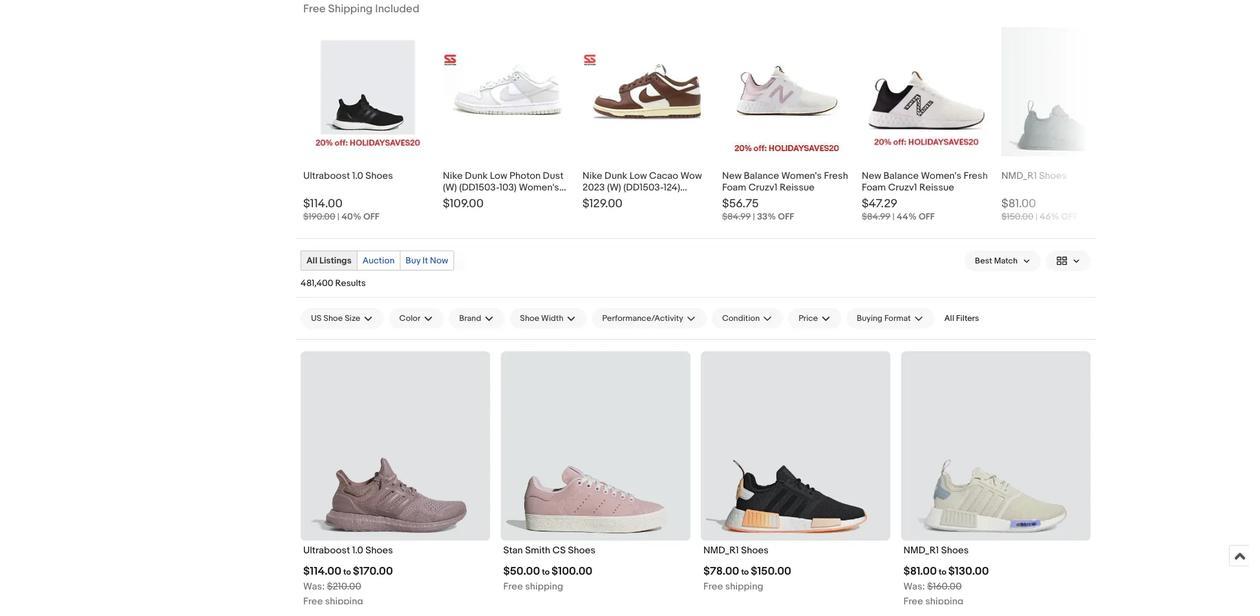Task type: locate. For each thing, give the bounding box(es) containing it.
$114.00 for $114.00
[[303, 197, 343, 211]]

(w) up $129.00
[[607, 182, 621, 193]]

1 horizontal spatial was:
[[904, 582, 925, 593]]

reissue inside the new balance women's fresh foam cruzv1 reissue $56.75 $84.99 | 33% off
[[780, 182, 815, 193]]

all left 'filters'
[[945, 314, 955, 324]]

dunk inside nike dunk low cacao wow 2023 (w) (dd1503-124) women's size 5w-12w
[[605, 170, 628, 182]]

1 vertical spatial $81.00
[[904, 565, 937, 579]]

2 horizontal spatial free
[[704, 582, 723, 593]]

1 horizontal spatial low
[[630, 170, 647, 182]]

1 horizontal spatial $150.00
[[1002, 212, 1034, 223]]

1 vertical spatial $114.00
[[303, 565, 342, 579]]

1 vertical spatial ultraboost 1.0 shoes
[[303, 546, 393, 557]]

$81.00 up $160.00 at the bottom of page
[[904, 565, 937, 579]]

us shoe size
[[311, 314, 361, 324]]

shoe width
[[520, 314, 564, 324]]

ultraboost 1.0 shoes up $114.00 $190.00 | 40% off
[[303, 170, 393, 182]]

low
[[490, 170, 507, 182], [630, 170, 647, 182]]

0 horizontal spatial foam
[[722, 182, 746, 193]]

view: gallery view image
[[1057, 255, 1081, 268]]

0 horizontal spatial reissue
[[780, 182, 815, 193]]

2 5w- from the left
[[646, 193, 664, 205]]

nike up $109.00
[[443, 170, 463, 182]]

2 cruzv1 from the left
[[888, 182, 917, 193]]

1 horizontal spatial nike
[[583, 170, 603, 182]]

foam up $56.75
[[722, 182, 746, 193]]

1 vertical spatial 1.0
[[352, 546, 363, 557]]

dunk for $129.00
[[605, 170, 628, 182]]

12w down cacao
[[664, 193, 681, 205]]

12w left 103)
[[481, 193, 499, 205]]

2 balance from the left
[[884, 170, 919, 182]]

to up $160.00 at the bottom of page
[[939, 568, 947, 578]]

2 $114.00 from the top
[[303, 565, 342, 579]]

balance up $56.75
[[744, 170, 779, 182]]

481,400
[[301, 278, 333, 289]]

balance inside new balance women's fresh foam cruzv1 reissue $47.29 $84.99 | 44% off
[[884, 170, 919, 182]]

reissue
[[780, 182, 815, 193], [920, 182, 955, 193]]

performance/activity
[[602, 314, 683, 324]]

auction link
[[357, 252, 400, 270]]

0 horizontal spatial shoe
[[324, 314, 343, 324]]

$84.99 text field
[[722, 212, 751, 223], [862, 212, 891, 223]]

was: left the $210.00
[[303, 582, 325, 593]]

0 horizontal spatial nmd_r1 shoes
[[704, 546, 769, 557]]

included
[[375, 2, 420, 16]]

free down "$78.00"
[[704, 582, 723, 593]]

cruzv1 for $56.75
[[749, 182, 778, 193]]

0 horizontal spatial 12w
[[481, 193, 499, 205]]

shipping inside $50.00 to $100.00 free shipping
[[525, 582, 563, 593]]

low inside nike dunk low cacao wow 2023 (w) (dd1503-124) women's size 5w-12w
[[630, 170, 647, 182]]

size down results
[[345, 314, 361, 324]]

off right 46%
[[1062, 212, 1078, 223]]

nmd_r1 shoes up "$78.00"
[[704, 546, 769, 557]]

1 horizontal spatial shipping
[[725, 582, 764, 593]]

1 shoe from the left
[[324, 314, 343, 324]]

price button
[[788, 309, 842, 329]]

off
[[363, 212, 379, 223], [778, 212, 794, 223], [919, 212, 935, 223], [1062, 212, 1078, 223]]

0 vertical spatial $114.00
[[303, 197, 343, 211]]

| left 44%
[[893, 212, 895, 223]]

size
[[443, 193, 461, 205], [625, 193, 644, 205], [345, 314, 361, 324]]

cruzv1
[[749, 182, 778, 193], [888, 182, 917, 193]]

shoes up $170.00
[[366, 546, 393, 557]]

$114.00
[[303, 197, 343, 211], [303, 565, 342, 579]]

1 horizontal spatial 5w-
[[646, 193, 664, 205]]

foam for $56.75
[[722, 182, 746, 193]]

$84.99 for $47.29
[[862, 212, 891, 223]]

5w- inside nike dunk low photon dust (w) (dd1503-103) women's size 5w-12w
[[464, 193, 481, 205]]

$114.00 inside $114.00 $190.00 | 40% off
[[303, 197, 343, 211]]

all up 481,400
[[307, 255, 318, 266]]

2 $84.99 text field from the left
[[862, 212, 891, 223]]

1 horizontal spatial (dd1503-
[[624, 182, 664, 193]]

1 horizontal spatial balance
[[884, 170, 919, 182]]

ultraboost up $114.00 to $170.00 was: $210.00
[[303, 546, 350, 557]]

to up the $210.00
[[343, 568, 351, 578]]

to right "$78.00"
[[741, 568, 749, 578]]

|
[[337, 212, 340, 223], [753, 212, 755, 223], [893, 212, 895, 223], [1036, 212, 1038, 223]]

0 horizontal spatial all
[[307, 255, 318, 266]]

shoe left width
[[520, 314, 539, 324]]

2 fresh from the left
[[964, 170, 988, 182]]

off right 33%
[[778, 212, 794, 223]]

nmd_r1 shoes image for $130.00
[[901, 352, 1091, 542]]

1.0 up $114.00 $190.00 | 40% off
[[352, 170, 363, 182]]

balance
[[744, 170, 779, 182], [884, 170, 919, 182]]

1 horizontal spatial $84.99 text field
[[862, 212, 891, 223]]

$129.00
[[583, 197, 623, 211]]

$84.99 text field for $56.75
[[722, 212, 751, 223]]

nmd_r1 up "$78.00"
[[704, 546, 739, 557]]

1 reissue from the left
[[780, 182, 815, 193]]

0 horizontal spatial $84.99 text field
[[722, 212, 751, 223]]

now
[[430, 255, 448, 266]]

0 horizontal spatial nike
[[443, 170, 463, 182]]

filters
[[956, 314, 979, 324]]

0 horizontal spatial dunk
[[465, 170, 488, 182]]

4 off from the left
[[1062, 212, 1078, 223]]

0 horizontal spatial nmd_r1 shoes link
[[704, 546, 888, 561]]

nmd_r1 shoes link up $78.00 to $150.00 free shipping
[[704, 546, 888, 561]]

nmd_r1 shoes for $150.00
[[704, 546, 769, 557]]

2 shipping from the left
[[725, 582, 764, 593]]

1 balance from the left
[[744, 170, 779, 182]]

$81.00 to $130.00 was: $160.00
[[904, 565, 989, 593]]

2 to from the left
[[542, 568, 550, 578]]

size inside nike dunk low cacao wow 2023 (w) (dd1503-124) women's size 5w-12w
[[625, 193, 644, 205]]

2 nmd_r1 shoes link from the left
[[904, 546, 1088, 561]]

0 horizontal spatial new balance women's fresh foam cruzv1 reissue image
[[722, 27, 852, 157]]

shoe inside us shoe size 'dropdown button'
[[324, 314, 343, 324]]

1 ultraboost 1.0 shoes from the top
[[303, 170, 393, 182]]

nmd_r1 shoes link up $130.00
[[904, 546, 1088, 561]]

low left cacao
[[630, 170, 647, 182]]

(w) up $109.00
[[443, 182, 457, 193]]

5w- left 103)
[[464, 193, 481, 205]]

new for $56.75
[[722, 170, 742, 182]]

2023
[[583, 182, 605, 193]]

$84.99 text field down the $47.29
[[862, 212, 891, 223]]

fresh inside the new balance women's fresh foam cruzv1 reissue $56.75 $84.99 | 33% off
[[824, 170, 848, 182]]

nmd_r1 shoes link
[[704, 546, 888, 561], [904, 546, 1088, 561]]

2 off from the left
[[778, 212, 794, 223]]

results
[[335, 278, 366, 289]]

2 shoe from the left
[[520, 314, 539, 324]]

1 vertical spatial ultraboost
[[303, 546, 350, 557]]

shoe right the us
[[324, 314, 343, 324]]

2 new from the left
[[862, 170, 882, 182]]

new inside the new balance women's fresh foam cruzv1 reissue $56.75 $84.99 | 33% off
[[722, 170, 742, 182]]

foam
[[722, 182, 746, 193], [862, 182, 886, 193]]

2 reissue from the left
[[920, 182, 955, 193]]

1 horizontal spatial new balance women's fresh foam cruzv1 reissue image
[[862, 27, 991, 157]]

shoe inside shoe width dropdown button
[[520, 314, 539, 324]]

1 horizontal spatial size
[[443, 193, 461, 205]]

1 1.0 from the top
[[352, 170, 363, 182]]

$81.00
[[1002, 197, 1036, 211], [904, 565, 937, 579]]

0 vertical spatial $81.00
[[1002, 197, 1036, 211]]

new for $47.29
[[862, 170, 882, 182]]

new balance women's fresh foam cruzv1 reissue image
[[722, 27, 852, 157], [862, 27, 991, 157]]

481,400 results
[[301, 278, 366, 289]]

$81.00 inside $81.00 $150.00 | 46% off
[[1002, 197, 1036, 211]]

0 horizontal spatial (w)
[[443, 182, 457, 193]]

1 new from the left
[[722, 170, 742, 182]]

$160.00
[[927, 582, 962, 593]]

0 vertical spatial $150.00
[[1002, 212, 1034, 223]]

1 horizontal spatial reissue
[[920, 182, 955, 193]]

1 foam from the left
[[722, 182, 746, 193]]

3 off from the left
[[919, 212, 935, 223]]

all
[[307, 255, 318, 266], [945, 314, 955, 324]]

(dd1503- inside nike dunk low photon dust (w) (dd1503-103) women's size 5w-12w
[[459, 182, 499, 193]]

1 horizontal spatial (w)
[[607, 182, 621, 193]]

2 new balance women's fresh foam cruzv1 reissue image from the left
[[862, 27, 991, 157]]

1 (dd1503- from the left
[[459, 182, 499, 193]]

fresh inside new balance women's fresh foam cruzv1 reissue $47.29 $84.99 | 44% off
[[964, 170, 988, 182]]

shipping
[[328, 2, 373, 16]]

0 vertical spatial ultraboost 1.0 shoes
[[303, 170, 393, 182]]

2 | from the left
[[753, 212, 755, 223]]

1 ultraboost from the top
[[303, 170, 350, 182]]

1 was: from the left
[[303, 582, 325, 593]]

1 horizontal spatial nmd_r1 shoes link
[[904, 546, 1088, 561]]

5w- down cacao
[[646, 193, 664, 205]]

nike up $129.00
[[583, 170, 603, 182]]

1 horizontal spatial cruzv1
[[888, 182, 917, 193]]

reissue inside new balance women's fresh foam cruzv1 reissue $47.29 $84.99 | 44% off
[[920, 182, 955, 193]]

| left 40%
[[337, 212, 340, 223]]

cruzv1 inside the new balance women's fresh foam cruzv1 reissue $56.75 $84.99 | 33% off
[[749, 182, 778, 193]]

shipping down $50.00
[[525, 582, 563, 593]]

44%
[[897, 212, 917, 223]]

1 to from the left
[[343, 568, 351, 578]]

1 horizontal spatial $81.00
[[1002, 197, 1036, 211]]

2 $84.99 from the left
[[862, 212, 891, 223]]

4 | from the left
[[1036, 212, 1038, 223]]

size left 103)
[[443, 193, 461, 205]]

0 horizontal spatial $150.00
[[751, 565, 792, 579]]

1 vertical spatial ultraboost 1.0 shoes image
[[301, 352, 491, 542]]

new balance women's fresh foam cruzv1 reissue $47.29 $84.99 | 44% off
[[862, 170, 988, 223]]

0 horizontal spatial cruzv1
[[749, 182, 778, 193]]

2 was: from the left
[[904, 582, 925, 593]]

was:
[[303, 582, 325, 593], [904, 582, 925, 593]]

nike
[[443, 170, 463, 182], [583, 170, 603, 182]]

ultraboost 1.0 shoes link
[[303, 546, 488, 561]]

low left photon at left
[[490, 170, 507, 182]]

was: left $160.00 at the bottom of page
[[904, 582, 925, 593]]

new inside new balance women's fresh foam cruzv1 reissue $47.29 $84.99 | 44% off
[[862, 170, 882, 182]]

2 ultraboost from the top
[[303, 546, 350, 557]]

cruzv1 up $56.75
[[749, 182, 778, 193]]

off inside $81.00 $150.00 | 46% off
[[1062, 212, 1078, 223]]

nmd_r1 up $81.00 $150.00 | 46% off
[[1002, 170, 1037, 182]]

free inside $78.00 to $150.00 free shipping
[[704, 582, 723, 593]]

stan smith cs shoes
[[503, 546, 596, 557]]

1 $84.99 text field from the left
[[722, 212, 751, 223]]

off inside new balance women's fresh foam cruzv1 reissue $47.29 $84.99 | 44% off
[[919, 212, 935, 223]]

1 $114.00 from the top
[[303, 197, 343, 211]]

ultraboost 1.0 shoes
[[303, 170, 393, 182], [303, 546, 393, 557]]

buying format button
[[847, 309, 934, 329]]

(dd1503-
[[459, 182, 499, 193], [624, 182, 664, 193]]

shoe
[[324, 314, 343, 324], [520, 314, 539, 324]]

to inside $50.00 to $100.00 free shipping
[[542, 568, 550, 578]]

46%
[[1040, 212, 1060, 223]]

cruzv1 inside new balance women's fresh foam cruzv1 reissue $47.29 $84.99 | 44% off
[[888, 182, 917, 193]]

ultraboost 1.0 shoes inside "link"
[[303, 546, 393, 557]]

to inside $114.00 to $170.00 was: $210.00
[[343, 568, 351, 578]]

| inside $114.00 $190.00 | 40% off
[[337, 212, 340, 223]]

free down $50.00
[[503, 582, 523, 593]]

new up the $47.29
[[862, 170, 882, 182]]

0 horizontal spatial low
[[490, 170, 507, 182]]

$81.00 inside $81.00 to $130.00 was: $160.00
[[904, 565, 937, 579]]

balance for $47.29
[[884, 170, 919, 182]]

| left 33%
[[753, 212, 755, 223]]

1 (w) from the left
[[443, 182, 457, 193]]

12w
[[481, 193, 499, 205], [664, 193, 681, 205]]

0 horizontal spatial $81.00
[[904, 565, 937, 579]]

ultraboost
[[303, 170, 350, 182], [303, 546, 350, 557]]

off right 44%
[[919, 212, 935, 223]]

$84.99 down $56.75
[[722, 212, 751, 223]]

4 to from the left
[[939, 568, 947, 578]]

cruzv1 up the $47.29
[[888, 182, 917, 193]]

2 low from the left
[[630, 170, 647, 182]]

$114.00 up $190.00
[[303, 197, 343, 211]]

$150.00 right "$78.00"
[[751, 565, 792, 579]]

3 to from the left
[[741, 568, 749, 578]]

nike dunk low cacao wow 2023 (w) (dd1503-124) women's size 5w-12w image
[[583, 53, 712, 131]]

free inside $50.00 to $100.00 free shipping
[[503, 582, 523, 593]]

12w inside nike dunk low cacao wow 2023 (w) (dd1503-124) women's size 5w-12w
[[664, 193, 681, 205]]

to for $78.00
[[741, 568, 749, 578]]

1 off from the left
[[363, 212, 379, 223]]

0 horizontal spatial balance
[[744, 170, 779, 182]]

dunk
[[465, 170, 488, 182], [605, 170, 628, 182]]

1 nmd_r1 shoes link from the left
[[704, 546, 888, 561]]

$81.00 for $81.00
[[1002, 197, 1036, 211]]

all inside button
[[945, 314, 955, 324]]

off inside $114.00 $190.00 | 40% off
[[363, 212, 379, 223]]

0 horizontal spatial fresh
[[824, 170, 848, 182]]

was: for $114.00
[[303, 582, 325, 593]]

1 horizontal spatial shoe
[[520, 314, 539, 324]]

shipping
[[525, 582, 563, 593], [725, 582, 764, 593]]

nmd_r1 shoes up $81.00 to $130.00 was: $160.00
[[904, 546, 969, 557]]

1 cruzv1 from the left
[[749, 182, 778, 193]]

1 vertical spatial all
[[945, 314, 955, 324]]

0 vertical spatial ultraboost
[[303, 170, 350, 182]]

1 horizontal spatial foam
[[862, 182, 886, 193]]

nmd_r1 shoes
[[1002, 170, 1067, 182], [704, 546, 769, 557], [904, 546, 969, 557]]

ultraboost 1.0 shoes image
[[303, 27, 433, 157], [301, 352, 491, 542]]

$84.99 inside new balance women's fresh foam cruzv1 reissue $47.29 $84.99 | 44% off
[[862, 212, 891, 223]]

1.0 up $170.00
[[352, 546, 363, 557]]

nmd_r1
[[1002, 170, 1037, 182], [704, 546, 739, 557], [904, 546, 939, 557]]

ultraboost up $114.00 $190.00 | 40% off
[[303, 170, 350, 182]]

shoes up $130.00
[[941, 546, 969, 557]]

to for $114.00
[[343, 568, 351, 578]]

$150.00
[[1002, 212, 1034, 223], [751, 565, 792, 579]]

foam inside new balance women's fresh foam cruzv1 reissue $47.29 $84.99 | 44% off
[[862, 182, 886, 193]]

(w)
[[443, 182, 457, 193], [607, 182, 621, 193]]

$114.00 up the $210.00
[[303, 565, 342, 579]]

all for all listings
[[307, 255, 318, 266]]

1 horizontal spatial dunk
[[605, 170, 628, 182]]

new
[[722, 170, 742, 182], [862, 170, 882, 182]]

1 dunk from the left
[[465, 170, 488, 182]]

1 12w from the left
[[481, 193, 499, 205]]

1.0 inside "link"
[[352, 546, 363, 557]]

0 horizontal spatial new
[[722, 170, 742, 182]]

$190.00 text field
[[303, 212, 335, 223]]

shoes up $81.00 $150.00 | 46% off
[[1039, 170, 1067, 182]]

to down stan smith cs shoes
[[542, 568, 550, 578]]

was: inside $81.00 to $130.00 was: $160.00
[[904, 582, 925, 593]]

size inside nike dunk low photon dust (w) (dd1503-103) women's size 5w-12w
[[443, 193, 461, 205]]

33%
[[757, 212, 776, 223]]

foam up the $47.29
[[862, 182, 886, 193]]

nike dunk low photon dust (w) (dd1503-103) women's size 5w-12w
[[443, 170, 564, 205]]

$81.00 up $150.00 text box
[[1002, 197, 1036, 211]]

1 vertical spatial $150.00
[[751, 565, 792, 579]]

low inside nike dunk low photon dust (w) (dd1503-103) women's size 5w-12w
[[490, 170, 507, 182]]

2 (dd1503- from the left
[[624, 182, 664, 193]]

2 nike from the left
[[583, 170, 603, 182]]

1 nike from the left
[[443, 170, 463, 182]]

1 horizontal spatial all
[[945, 314, 955, 324]]

nmd_r1 shoes link for $130.00
[[904, 546, 1088, 561]]

3 | from the left
[[893, 212, 895, 223]]

1 horizontal spatial nmd_r1
[[904, 546, 939, 557]]

us shoe size button
[[301, 309, 384, 329]]

1 $84.99 from the left
[[722, 212, 751, 223]]

1 horizontal spatial nmd_r1 shoes
[[904, 546, 969, 557]]

ultraboost 1.0 shoes up $114.00 to $170.00 was: $210.00
[[303, 546, 393, 557]]

0 horizontal spatial $84.99
[[722, 212, 751, 223]]

1.0
[[352, 170, 363, 182], [352, 546, 363, 557]]

was: inside $114.00 to $170.00 was: $210.00
[[303, 582, 325, 593]]

balance up the $47.29
[[884, 170, 919, 182]]

nmd_r1 for $150.00
[[704, 546, 739, 557]]

1 shipping from the left
[[525, 582, 563, 593]]

2 foam from the left
[[862, 182, 886, 193]]

free left shipping
[[303, 2, 326, 16]]

| left 46%
[[1036, 212, 1038, 223]]

$84.99 text field down $56.75
[[722, 212, 751, 223]]

1 horizontal spatial fresh
[[964, 170, 988, 182]]

foam inside the new balance women's fresh foam cruzv1 reissue $56.75 $84.99 | 33% off
[[722, 182, 746, 193]]

off right 40%
[[363, 212, 379, 223]]

0 horizontal spatial (dd1503-
[[459, 182, 499, 193]]

reissue for $56.75
[[780, 182, 815, 193]]

124)
[[664, 182, 680, 193]]

2 ultraboost 1.0 shoes from the top
[[303, 546, 393, 557]]

all for all filters
[[945, 314, 955, 324]]

0 vertical spatial all
[[307, 255, 318, 266]]

dunk up $129.00
[[605, 170, 628, 182]]

nmd_r1 up $81.00 to $130.00 was: $160.00
[[904, 546, 939, 557]]

2 1.0 from the top
[[352, 546, 363, 557]]

$114.00 for was:
[[303, 565, 342, 579]]

1 fresh from the left
[[824, 170, 848, 182]]

2 horizontal spatial size
[[625, 193, 644, 205]]

1 new balance women's fresh foam cruzv1 reissue image from the left
[[722, 27, 852, 157]]

1 horizontal spatial $84.99
[[862, 212, 891, 223]]

1 low from the left
[[490, 170, 507, 182]]

nmd_r1 shoes up $81.00 $150.00 | 46% off
[[1002, 170, 1067, 182]]

$84.99 down the $47.29
[[862, 212, 891, 223]]

| inside new balance women's fresh foam cruzv1 reissue $47.29 $84.99 | 44% off
[[893, 212, 895, 223]]

low for $109.00
[[490, 170, 507, 182]]

off inside the new balance women's fresh foam cruzv1 reissue $56.75 $84.99 | 33% off
[[778, 212, 794, 223]]

$84.99 for $56.75
[[722, 212, 751, 223]]

$150.00 inside $78.00 to $150.00 free shipping
[[751, 565, 792, 579]]

0 horizontal spatial was:
[[303, 582, 325, 593]]

0 vertical spatial 1.0
[[352, 170, 363, 182]]

to inside $78.00 to $150.00 free shipping
[[741, 568, 749, 578]]

(dd1503- left wow
[[624, 182, 664, 193]]

$114.00 inside $114.00 to $170.00 was: $210.00
[[303, 565, 342, 579]]

$150.00 left 46%
[[1002, 212, 1034, 223]]

nmd_r1 shoes link for $150.00
[[704, 546, 888, 561]]

2 (w) from the left
[[607, 182, 621, 193]]

dunk inside nike dunk low photon dust (w) (dd1503-103) women's size 5w-12w
[[465, 170, 488, 182]]

nmd_r1 shoes image
[[1002, 27, 1131, 157], [701, 352, 891, 542], [901, 352, 1091, 542]]

1 horizontal spatial 12w
[[664, 193, 681, 205]]

2 dunk from the left
[[605, 170, 628, 182]]

2 12w from the left
[[664, 193, 681, 205]]

shoes
[[366, 170, 393, 182], [1039, 170, 1067, 182], [366, 546, 393, 557], [568, 546, 596, 557], [741, 546, 769, 557], [941, 546, 969, 557]]

(dd1503- up $109.00
[[459, 182, 499, 193]]

nike for $109.00
[[443, 170, 463, 182]]

$84.99 inside the new balance women's fresh foam cruzv1 reissue $56.75 $84.99 | 33% off
[[722, 212, 751, 223]]

dust
[[543, 170, 564, 182]]

size right $129.00
[[625, 193, 644, 205]]

0 horizontal spatial nmd_r1
[[704, 546, 739, 557]]

0 horizontal spatial 5w-
[[464, 193, 481, 205]]

shipping inside $78.00 to $150.00 free shipping
[[725, 582, 764, 593]]

nike for $129.00
[[583, 170, 603, 182]]

0 horizontal spatial shipping
[[525, 582, 563, 593]]

nike inside nike dunk low cacao wow 2023 (w) (dd1503-124) women's size 5w-12w
[[583, 170, 603, 182]]

1 5w- from the left
[[464, 193, 481, 205]]

free for $78.00
[[704, 582, 723, 593]]

1 horizontal spatial new
[[862, 170, 882, 182]]

nike dunk low photon dust  (w) (dd1503-103) women's size 5w-12w image
[[443, 53, 572, 131]]

dunk up $109.00
[[465, 170, 488, 182]]

new up $56.75
[[722, 170, 742, 182]]

1 horizontal spatial free
[[503, 582, 523, 593]]

shipping down "$78.00"
[[725, 582, 764, 593]]

women's
[[782, 170, 822, 182], [921, 170, 962, 182], [519, 182, 559, 193], [583, 193, 623, 205]]

balance inside the new balance women's fresh foam cruzv1 reissue $56.75 $84.99 | 33% off
[[744, 170, 779, 182]]

1 | from the left
[[337, 212, 340, 223]]

0 horizontal spatial size
[[345, 314, 361, 324]]

to inside $81.00 to $130.00 was: $160.00
[[939, 568, 947, 578]]

| inside the new balance women's fresh foam cruzv1 reissue $56.75 $84.99 | 33% off
[[753, 212, 755, 223]]

nike inside nike dunk low photon dust (w) (dd1503-103) women's size 5w-12w
[[443, 170, 463, 182]]

balance for $56.75
[[744, 170, 779, 182]]



Task type: vqa. For each thing, say whether or not it's contained in the screenshot.
all to the left
yes



Task type: describe. For each thing, give the bounding box(es) containing it.
brand button
[[449, 309, 505, 329]]

$81.00 $150.00 | 46% off
[[1002, 197, 1078, 223]]

$78.00 to $150.00 free shipping
[[704, 565, 792, 593]]

stan smith cs shoes link
[[503, 546, 688, 561]]

$210.00
[[327, 582, 361, 593]]

best
[[975, 256, 993, 266]]

all listings link
[[301, 252, 357, 270]]

0 vertical spatial ultraboost 1.0 shoes image
[[303, 27, 433, 157]]

free for $50.00
[[503, 582, 523, 593]]

$114.00 to $170.00 was: $210.00
[[303, 565, 393, 593]]

$56.75
[[722, 197, 759, 211]]

new balance women's fresh foam cruzv1 reissue image for $56.75
[[722, 27, 852, 157]]

$190.00
[[303, 212, 335, 223]]

best match button
[[965, 251, 1041, 272]]

shipping for $50.00
[[525, 582, 563, 593]]

buying format
[[857, 314, 911, 324]]

$50.00
[[503, 565, 540, 579]]

buying
[[857, 314, 883, 324]]

$84.99 text field for $47.29
[[862, 212, 891, 223]]

buy
[[406, 255, 421, 266]]

5w- inside nike dunk low cacao wow 2023 (w) (dd1503-124) women's size 5w-12w
[[646, 193, 664, 205]]

shoe width button
[[510, 309, 587, 329]]

cruzv1 for $47.29
[[888, 182, 917, 193]]

low for $129.00
[[630, 170, 647, 182]]

free shipping included
[[303, 2, 420, 16]]

auction
[[363, 255, 395, 266]]

price
[[799, 314, 818, 324]]

0 horizontal spatial free
[[303, 2, 326, 16]]

$81.00 for was:
[[904, 565, 937, 579]]

women's inside nike dunk low cacao wow 2023 (w) (dd1503-124) women's size 5w-12w
[[583, 193, 623, 205]]

all filters button
[[940, 309, 985, 329]]

fresh for $56.75
[[824, 170, 848, 182]]

width
[[541, 314, 564, 324]]

(dd1503- inside nike dunk low cacao wow 2023 (w) (dd1503-124) women's size 5w-12w
[[624, 182, 664, 193]]

listings
[[320, 255, 352, 266]]

color
[[399, 314, 421, 324]]

buy it now link
[[400, 252, 454, 270]]

40%
[[342, 212, 361, 223]]

shoes up $78.00 to $150.00 free shipping
[[741, 546, 769, 557]]

$109.00
[[443, 197, 484, 211]]

performance/activity button
[[592, 309, 707, 329]]

12w inside nike dunk low photon dust (w) (dd1503-103) women's size 5w-12w
[[481, 193, 499, 205]]

it
[[423, 255, 428, 266]]

$114.00 $190.00 | 40% off
[[303, 197, 379, 223]]

was: for $81.00
[[904, 582, 925, 593]]

$100.00
[[552, 565, 593, 579]]

nmd_r1 shoes image for $150.00
[[701, 352, 891, 542]]

buy it now
[[406, 255, 448, 266]]

fresh for $47.29
[[964, 170, 988, 182]]

nike dunk low cacao wow 2023 (w) (dd1503-124) women's size 5w-12w
[[583, 170, 702, 205]]

size inside 'dropdown button'
[[345, 314, 361, 324]]

women's inside nike dunk low photon dust (w) (dd1503-103) women's size 5w-12w
[[519, 182, 559, 193]]

shoes inside "link"
[[366, 546, 393, 557]]

nmd_r1 for $130.00
[[904, 546, 939, 557]]

cacao
[[649, 170, 678, 182]]

wow
[[681, 170, 702, 182]]

dunk for $109.00
[[465, 170, 488, 182]]

all listings
[[307, 255, 352, 266]]

women's inside the new balance women's fresh foam cruzv1 reissue $56.75 $84.99 | 33% off
[[782, 170, 822, 182]]

$150.00 inside $81.00 $150.00 | 46% off
[[1002, 212, 1034, 223]]

$130.00
[[949, 565, 989, 579]]

| inside $81.00 $150.00 | 46% off
[[1036, 212, 1038, 223]]

shoes right cs
[[568, 546, 596, 557]]

condition button
[[712, 309, 783, 329]]

reissue for $47.29
[[920, 182, 955, 193]]

new balance women's fresh foam cruzv1 reissue $56.75 $84.99 | 33% off
[[722, 170, 848, 223]]

shipping for $78.00
[[725, 582, 764, 593]]

stan
[[503, 546, 523, 557]]

best match
[[975, 256, 1018, 266]]

to for $81.00
[[939, 568, 947, 578]]

smith
[[525, 546, 550, 557]]

photon
[[510, 170, 541, 182]]

2 horizontal spatial nmd_r1 shoes
[[1002, 170, 1067, 182]]

shoes up $114.00 $190.00 | 40% off
[[366, 170, 393, 182]]

color button
[[389, 309, 444, 329]]

$78.00
[[704, 565, 740, 579]]

stan smith cs shoes image
[[501, 352, 691, 542]]

nmd_r1 shoes for $130.00
[[904, 546, 969, 557]]

us
[[311, 314, 322, 324]]

$150.00 text field
[[1002, 212, 1034, 223]]

ultraboost inside "link"
[[303, 546, 350, 557]]

condition
[[722, 314, 760, 324]]

$47.29
[[862, 197, 898, 211]]

all filters
[[945, 314, 979, 324]]

(w) inside nike dunk low cacao wow 2023 (w) (dd1503-124) women's size 5w-12w
[[607, 182, 621, 193]]

brand
[[459, 314, 481, 324]]

to for $50.00
[[542, 568, 550, 578]]

$50.00 to $100.00 free shipping
[[503, 565, 593, 593]]

(w) inside nike dunk low photon dust (w) (dd1503-103) women's size 5w-12w
[[443, 182, 457, 193]]

103)
[[499, 182, 517, 193]]

2 horizontal spatial nmd_r1
[[1002, 170, 1037, 182]]

foam for $47.29
[[862, 182, 886, 193]]

match
[[994, 256, 1018, 266]]

women's inside new balance women's fresh foam cruzv1 reissue $47.29 $84.99 | 44% off
[[921, 170, 962, 182]]

new balance women's fresh foam cruzv1 reissue image for $47.29
[[862, 27, 991, 157]]

cs
[[553, 546, 566, 557]]

format
[[885, 314, 911, 324]]

$170.00
[[353, 565, 393, 579]]



